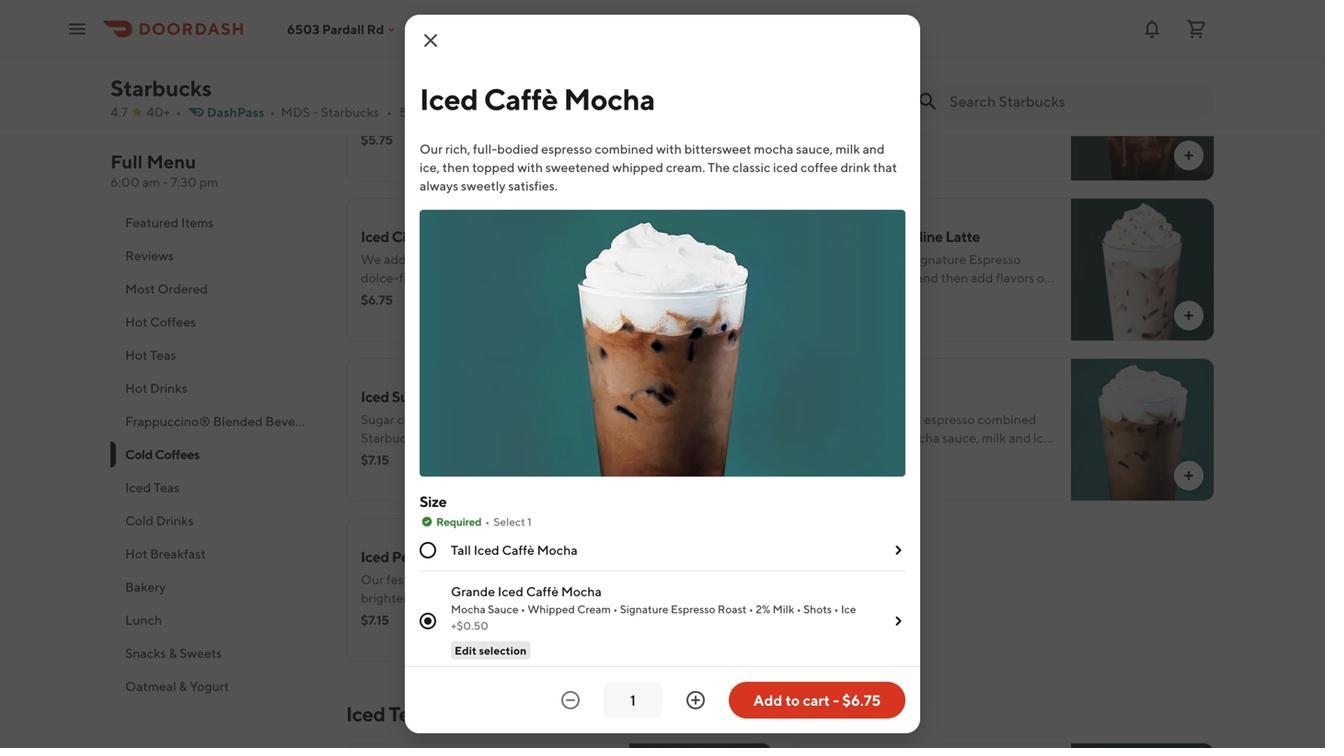 Task type: vqa. For each thing, say whether or not it's contained in the screenshot.
gift!
no



Task type: describe. For each thing, give the bounding box(es) containing it.
vanilla
[[803, 110, 840, 125]]

add item to cart image for iced sugar cookie almondmilk latte
[[740, 469, 755, 483]]

whipped
[[528, 603, 575, 616]]

classic
[[733, 160, 771, 175]]

dashpass •
[[207, 104, 275, 120]]

1 vertical spatial sugar
[[361, 412, 395, 427]]

6503 pardall rd button
[[287, 21, 399, 37]]

combined inside iced sugar cookie almondmilk latte sugar cookie-flavored syrup combined with starbucks® blonde espresso roast and almondmilk over ice, topped with red and green sprinkles.
[[527, 412, 586, 427]]

and inside our rich, full-bodied espresso combined with bittersweet mocha sauce, milk and ice, then topped with sweetened whipped cream. the classic iced coffee drink that always sweetly satisfies.
[[863, 141, 885, 157]]

teas for hot teas button
[[150, 348, 176, 363]]

bodied
[[497, 141, 539, 157]]

featured
[[125, 215, 179, 230]]

1 vertical spatial starbucks
[[321, 104, 379, 120]]

hot drinks button
[[110, 372, 324, 405]]

chocolate hazelnut cookie cold brew image
[[630, 0, 773, 21]]

starbucks® inside the chocolate cream cold brew starbucks® cold brew sweetened with vanilla syrup and topped with a silky, chocolaty cream cold foam.
[[803, 92, 873, 107]]

$7.15 for iced sugar cookie almondmilk latte
[[361, 453, 389, 468]]

caffè up bodied on the top
[[484, 82, 558, 116]]

lunch
[[125, 613, 162, 628]]

and inside the chocolate cream cold brew starbucks® cold brew sweetened with vanilla syrup and topped with a silky, chocolaty cream cold foam.
[[877, 110, 900, 125]]

rd
[[367, 21, 384, 37]]

selection
[[479, 644, 527, 657]]

snacks & sweets
[[125, 646, 222, 661]]

reviews
[[125, 248, 174, 263]]

whipped
[[613, 160, 664, 175]]

2 horizontal spatial brew
[[953, 68, 987, 85]]

• left the "select"
[[485, 516, 490, 528]]

add item to cart image for iced cinnamon dolce latte
[[740, 308, 755, 323]]

chocolate cream cold brew image
[[1072, 38, 1215, 181]]

caramel
[[405, 68, 460, 85]]

iced caffè mocha image
[[1072, 358, 1215, 502]]

0 horizontal spatial starbucks
[[110, 75, 212, 101]]

cream inside grande iced caffè mocha mocha sauce • whipped cream • signature espresso roast • 2% milk • shots • ice +$0.50
[[577, 603, 611, 616]]

milk
[[773, 603, 795, 616]]

hot teas button
[[110, 339, 324, 372]]

hot for hot teas
[[125, 348, 147, 363]]

iced cinnamon dolce latte
[[361, 228, 537, 245]]

hot coffees
[[125, 314, 196, 330]]

edit selection
[[455, 644, 527, 657]]

yogurt
[[190, 679, 229, 694]]

& for oatmeal
[[179, 679, 187, 694]]

increase quantity by 1 image
[[685, 690, 707, 712]]

• left ice
[[834, 603, 839, 616]]

ice
[[841, 603, 857, 616]]

topped inside the chocolate cream cold brew starbucks® cold brew sweetened with vanilla syrup and topped with a silky, chocolaty cream cold foam.
[[902, 110, 945, 125]]

2%
[[756, 603, 771, 616]]

cold drinks
[[125, 513, 194, 528]]

add item to cart image for iced chestnut praline latte
[[1182, 308, 1197, 323]]

cream inside the chocolate cream cold brew starbucks® cold brew sweetened with vanilla syrup and topped with a silky, chocolaty cream cold foam.
[[873, 68, 916, 85]]

roast inside grande iced caffè mocha mocha sauce • whipped cream • signature espresso roast • 2% milk • shots • ice +$0.50
[[718, 603, 747, 616]]

over
[[432, 449, 458, 464]]

2 vertical spatial teas
[[389, 702, 429, 726]]

iced inside button
[[125, 480, 151, 495]]

cream.
[[666, 160, 706, 175]]

tall
[[451, 543, 471, 558]]

sweets
[[180, 646, 222, 661]]

• left signature at bottom
[[613, 603, 618, 616]]

0 horizontal spatial cream
[[462, 68, 506, 85]]

size group
[[420, 492, 906, 730]]

6503 pardall rd
[[287, 21, 384, 37]]

sweetly
[[461, 178, 506, 193]]

pm
[[200, 174, 218, 190]]

sprinkles.
[[397, 467, 452, 482]]

cinnamon caramel cream cold brew image
[[1072, 0, 1215, 21]]

foam.
[[930, 128, 962, 144]]

iced
[[773, 160, 798, 175]]

silky,
[[985, 110, 1013, 125]]

hot for hot drinks
[[125, 381, 147, 396]]

dashpass
[[207, 104, 264, 120]]

$7.15 for iced chestnut praline latte
[[803, 292, 831, 307]]

iced chai tea latte image
[[1072, 743, 1215, 748]]

ordered
[[158, 281, 208, 296]]

drinks for hot drinks
[[150, 381, 187, 396]]

almondmilk
[[361, 449, 429, 464]]

• select 1
[[485, 516, 532, 528]]

latte for iced chestnut praline latte
[[946, 228, 981, 245]]

bittersweet
[[685, 141, 752, 157]]

cream
[[863, 128, 899, 144]]

iced inside grande iced caffè mocha mocha sauce • whipped cream • signature espresso roast • 2% milk • shots • ice +$0.50
[[498, 584, 524, 599]]

add to cart - $6.75
[[754, 692, 881, 709]]

• right milk
[[797, 603, 802, 616]]

add
[[754, 692, 783, 709]]

$5.75 for chocolate cream cold brew
[[803, 132, 835, 147]]

rich,
[[446, 141, 471, 157]]

sweetened inside our rich, full-bodied espresso combined with bittersweet mocha sauce, milk and ice, then topped with sweetened whipped cream. the classic iced coffee drink that always sweetly satisfies.
[[546, 160, 610, 175]]

teas for iced teas button
[[154, 480, 180, 495]]

bakery button
[[110, 571, 324, 604]]

starbucks® inside iced sugar cookie almondmilk latte sugar cookie-flavored syrup combined with starbucks® blonde espresso roast and almondmilk over ice, topped with red and green sprinkles.
[[361, 430, 431, 446]]

6503
[[287, 21, 320, 37]]

milk
[[836, 141, 861, 157]]

add item to cart image for chocolate cream cold brew
[[1182, 148, 1197, 163]]

1 horizontal spatial brew
[[906, 92, 937, 107]]

iced sugar cookie almondmilk latte image
[[630, 358, 773, 502]]

cold up 'cream'
[[875, 92, 904, 107]]

sauce
[[488, 603, 519, 616]]

then
[[443, 160, 470, 175]]

chestnut
[[834, 228, 895, 245]]

iced sugar cookie almondmilk latte sugar cookie-flavored syrup combined with starbucks® blonde espresso roast and almondmilk over ice, topped with red and green sprinkles.
[[361, 388, 614, 482]]

salted
[[361, 68, 402, 85]]

drink
[[841, 160, 871, 175]]

cold down the frappuccino®
[[125, 447, 153, 462]]

chocolaty
[[803, 128, 860, 144]]

almondmilk
[[481, 388, 560, 406]]

mds - starbucks • 500 ft
[[281, 104, 438, 120]]

our rich, full-bodied espresso combined with bittersweet mocha sauce, milk and ice, then topped with sweetened whipped cream. the classic iced coffee drink that always sweetly satisfies.
[[420, 141, 898, 193]]

1 horizontal spatial -
[[313, 104, 318, 120]]

pardall
[[322, 21, 365, 37]]

cold coffees
[[125, 447, 200, 462]]

breakfast
[[150, 546, 206, 562]]

iced inside iced sugar cookie almondmilk latte sugar cookie-flavored syrup combined with starbucks® blonde espresso roast and almondmilk over ice, topped with red and green sprinkles.
[[361, 388, 389, 406]]

0 vertical spatial $6.75
[[361, 292, 393, 307]]

coffees for hot coffees
[[150, 314, 196, 330]]

red
[[556, 449, 576, 464]]

latte inside iced sugar cookie almondmilk latte sugar cookie-flavored syrup combined with starbucks® blonde espresso roast and almondmilk over ice, topped with red and green sprinkles.
[[563, 388, 598, 406]]

satisfies.
[[508, 178, 558, 193]]

hot breakfast button
[[110, 538, 324, 571]]

Tall Iced Caffè Mocha radio
[[420, 542, 436, 559]]

cold up bodied on the top
[[509, 68, 540, 85]]

espresso
[[541, 141, 592, 157]]

hot breakfast
[[125, 546, 206, 562]]

full menu 6:00 am - 7:30 pm
[[110, 151, 218, 190]]

coffee
[[801, 160, 838, 175]]

cookie
[[432, 388, 479, 406]]

iced chestnut praline latte image
[[1072, 198, 1215, 342]]

add item to cart image for salted caramel cream cold brew
[[740, 148, 755, 163]]

oatmeal
[[125, 679, 176, 694]]

and up red
[[569, 430, 591, 446]]

snacks
[[125, 646, 166, 661]]

menu
[[147, 151, 196, 173]]

decrease quantity by 1 image
[[560, 690, 582, 712]]



Task type: locate. For each thing, give the bounding box(es) containing it.
& left yogurt at left bottom
[[179, 679, 187, 694]]

drinks up the frappuccino®
[[150, 381, 187, 396]]

select
[[494, 516, 525, 528]]

caffè up $6.25
[[834, 388, 870, 406]]

cold inside button
[[125, 513, 154, 528]]

always
[[420, 178, 459, 193]]

$6.75 inside button
[[843, 692, 881, 709]]

drinks inside hot drinks button
[[150, 381, 187, 396]]

starbucks® down chocolate at the right top
[[803, 92, 873, 107]]

cold up foam.
[[919, 68, 950, 85]]

grande
[[451, 584, 495, 599]]

dolce
[[462, 228, 500, 245]]

iced caffè mocha inside "dialog"
[[420, 82, 655, 116]]

syrup inside iced sugar cookie almondmilk latte sugar cookie-flavored syrup combined with starbucks® blonde espresso roast and almondmilk over ice, topped with red and green sprinkles.
[[493, 412, 525, 427]]

hot up bakery
[[125, 546, 147, 562]]

tall iced caffè mocha
[[451, 543, 578, 558]]

topped up cold
[[902, 110, 945, 125]]

1 horizontal spatial ice,
[[460, 449, 481, 464]]

cold drinks button
[[110, 505, 324, 538]]

0 vertical spatial starbucks®
[[803, 92, 873, 107]]

4 hot from the top
[[125, 546, 147, 562]]

hot coffees button
[[110, 306, 324, 339]]

sweetened up a
[[939, 92, 1004, 107]]

notification bell image
[[1142, 18, 1164, 40]]

add item to cart image
[[740, 0, 755, 3], [740, 148, 755, 163], [740, 308, 755, 323], [1182, 308, 1197, 323], [1182, 469, 1197, 483]]

1 horizontal spatial cream
[[577, 603, 611, 616]]

latte for iced cinnamon dolce latte
[[503, 228, 537, 245]]

1 vertical spatial ice,
[[460, 449, 481, 464]]

hot for hot breakfast
[[125, 546, 147, 562]]

$6.75 right cart
[[843, 692, 881, 709]]

mocha
[[754, 141, 794, 157]]

0 vertical spatial teas
[[150, 348, 176, 363]]

hot drinks
[[125, 381, 187, 396]]

$7.15
[[803, 292, 831, 307], [361, 453, 389, 468], [361, 613, 389, 628]]

close iced caffè mocha image
[[420, 29, 442, 52]]

and up 'cream'
[[877, 110, 900, 125]]

cold
[[902, 128, 927, 144]]

snacks & sweets button
[[110, 637, 324, 670]]

iced peppermint mocha image
[[630, 518, 773, 662]]

iced caffè mocha dialog
[[405, 15, 921, 748]]

0 vertical spatial add item to cart image
[[1182, 148, 1197, 163]]

open menu image
[[66, 18, 88, 40]]

0 vertical spatial topped
[[902, 110, 945, 125]]

None radio
[[420, 613, 436, 630]]

espresso right signature at bottom
[[671, 603, 716, 616]]

- inside full menu 6:00 am - 7:30 pm
[[163, 174, 168, 190]]

brew up a
[[953, 68, 987, 85]]

1 horizontal spatial &
[[179, 679, 187, 694]]

cookie-
[[397, 412, 442, 427]]

combined inside our rich, full-bodied espresso combined with bittersweet mocha sauce, milk and ice, then topped with sweetened whipped cream. the classic iced coffee drink that always sweetly satisfies.
[[595, 141, 654, 157]]

roast left 2%
[[718, 603, 747, 616]]

and
[[877, 110, 900, 125], [863, 141, 885, 157], [569, 430, 591, 446], [579, 449, 601, 464]]

syrup inside the chocolate cream cold brew starbucks® cold brew sweetened with vanilla syrup and topped with a silky, chocolaty cream cold foam.
[[843, 110, 875, 125]]

ice, inside iced sugar cookie almondmilk latte sugar cookie-flavored syrup combined with starbucks® blonde espresso roast and almondmilk over ice, topped with red and green sprinkles.
[[460, 449, 481, 464]]

1 horizontal spatial iced caffè mocha
[[803, 388, 917, 406]]

2 horizontal spatial -
[[833, 692, 840, 709]]

0 vertical spatial espresso
[[478, 430, 530, 446]]

1 vertical spatial $6.75
[[843, 692, 881, 709]]

latte right almondmilk
[[563, 388, 598, 406]]

a
[[975, 110, 982, 125]]

peppermint
[[392, 548, 470, 566]]

40+ •
[[146, 104, 181, 120]]

0 vertical spatial drinks
[[150, 381, 187, 396]]

our
[[420, 141, 443, 157]]

combined
[[595, 141, 654, 157], [527, 412, 586, 427]]

roast
[[533, 430, 567, 446], [718, 603, 747, 616]]

salted caramel cream cold brew
[[361, 68, 576, 85]]

0 horizontal spatial iced teas
[[125, 480, 180, 495]]

1 vertical spatial iced teas
[[346, 702, 429, 726]]

espresso
[[478, 430, 530, 446], [671, 603, 716, 616]]

0 vertical spatial sugar
[[392, 388, 430, 406]]

• right 40+
[[176, 104, 181, 120]]

featured items
[[125, 215, 214, 230]]

- right the mds
[[313, 104, 318, 120]]

0 vertical spatial coffees
[[150, 314, 196, 330]]

1 horizontal spatial syrup
[[843, 110, 875, 125]]

1 vertical spatial teas
[[154, 480, 180, 495]]

starbucks
[[110, 75, 212, 101], [321, 104, 379, 120]]

full
[[110, 151, 143, 173]]

0 vertical spatial $7.15
[[803, 292, 831, 307]]

frappuccino® blended beverages
[[125, 414, 327, 429]]

0 vertical spatial &
[[169, 646, 177, 661]]

0 vertical spatial iced teas
[[125, 480, 180, 495]]

2 hot from the top
[[125, 348, 147, 363]]

starbucks down salted
[[321, 104, 379, 120]]

iced caffè mocha up bodied on the top
[[420, 82, 655, 116]]

0 vertical spatial roast
[[533, 430, 567, 446]]

0 horizontal spatial &
[[169, 646, 177, 661]]

topped inside iced sugar cookie almondmilk latte sugar cookie-flavored syrup combined with starbucks® blonde espresso roast and almondmilk over ice, topped with red and green sprinkles.
[[483, 449, 526, 464]]

0 horizontal spatial sweetened
[[546, 160, 610, 175]]

topped down full-
[[472, 160, 515, 175]]

40+
[[146, 104, 170, 120]]

0 vertical spatial syrup
[[843, 110, 875, 125]]

1 vertical spatial iced caffè mocha
[[803, 388, 917, 406]]

iced peppermint mocha
[[361, 548, 517, 566]]

- right cart
[[833, 692, 840, 709]]

mds
[[281, 104, 310, 120]]

green
[[361, 467, 395, 482]]

Current quantity is 1 number field
[[615, 690, 652, 711]]

caffè down the "select"
[[502, 543, 535, 558]]

7:30
[[171, 174, 197, 190]]

& right the snacks
[[169, 646, 177, 661]]

0 vertical spatial iced caffè mocha
[[420, 82, 655, 116]]

that
[[873, 160, 898, 175]]

1 horizontal spatial starbucks®
[[803, 92, 873, 107]]

hot teas
[[125, 348, 176, 363]]

combined up whipped
[[595, 141, 654, 157]]

espresso down flavored
[[478, 430, 530, 446]]

1 vertical spatial roast
[[718, 603, 747, 616]]

sweetened down espresso
[[546, 160, 610, 175]]

-
[[313, 104, 318, 120], [163, 174, 168, 190], [833, 692, 840, 709]]

& for snacks
[[169, 646, 177, 661]]

• left 500
[[387, 104, 392, 120]]

required
[[436, 516, 482, 528]]

1 hot from the top
[[125, 314, 147, 330]]

blonde
[[433, 430, 476, 446]]

1 horizontal spatial combined
[[595, 141, 654, 157]]

2 vertical spatial -
[[833, 692, 840, 709]]

1 vertical spatial combined
[[527, 412, 586, 427]]

iced caffè mocha up $6.25
[[803, 388, 917, 406]]

$7.15 for iced peppermint mocha
[[361, 613, 389, 628]]

Item Search search field
[[950, 91, 1201, 111]]

ft
[[428, 104, 438, 120]]

hot up hot drinks
[[125, 348, 147, 363]]

sweetened inside the chocolate cream cold brew starbucks® cold brew sweetened with vanilla syrup and topped with a silky, chocolaty cream cold foam.
[[939, 92, 1004, 107]]

signature
[[620, 603, 669, 616]]

sugar up the cookie-
[[392, 388, 430, 406]]

iced matcha tea latte image
[[630, 743, 773, 748]]

0 horizontal spatial brew
[[542, 68, 576, 85]]

1 vertical spatial &
[[179, 679, 187, 694]]

$5.75
[[361, 132, 393, 147], [803, 132, 835, 147]]

coffees down the most ordered
[[150, 314, 196, 330]]

- inside button
[[833, 692, 840, 709]]

1 vertical spatial coffees
[[155, 447, 200, 462]]

•
[[176, 104, 181, 120], [270, 104, 275, 120], [387, 104, 392, 120], [485, 516, 490, 528], [521, 603, 526, 616], [613, 603, 618, 616], [749, 603, 754, 616], [797, 603, 802, 616], [834, 603, 839, 616]]

1 horizontal spatial $5.75
[[803, 132, 835, 147]]

syrup down almondmilk
[[493, 412, 525, 427]]

$5.75 down vanilla
[[803, 132, 835, 147]]

0 horizontal spatial add item to cart image
[[740, 469, 755, 483]]

sugar
[[392, 388, 430, 406], [361, 412, 395, 427]]

caffè
[[484, 82, 558, 116], [834, 388, 870, 406], [502, 543, 535, 558], [526, 584, 559, 599]]

sugar up almondmilk
[[361, 412, 395, 427]]

blended
[[213, 414, 263, 429]]

coffees inside "button"
[[150, 314, 196, 330]]

syrup up 'cream'
[[843, 110, 875, 125]]

2 horizontal spatial cream
[[873, 68, 916, 85]]

cream right caramel
[[462, 68, 506, 85]]

to
[[786, 692, 800, 709]]

- right am
[[163, 174, 168, 190]]

hot down most
[[125, 314, 147, 330]]

0 horizontal spatial -
[[163, 174, 168, 190]]

coffees for cold coffees
[[155, 447, 200, 462]]

brew up cold
[[906, 92, 937, 107]]

most ordered
[[125, 281, 208, 296]]

1 vertical spatial topped
[[472, 160, 515, 175]]

ice, inside our rich, full-bodied espresso combined with bittersweet mocha sauce, milk and ice, then topped with sweetened whipped cream. the classic iced coffee drink that always sweetly satisfies.
[[420, 160, 440, 175]]

1 horizontal spatial starbucks
[[321, 104, 379, 120]]

latte right dolce
[[503, 228, 537, 245]]

0 horizontal spatial starbucks®
[[361, 430, 431, 446]]

edit
[[455, 644, 477, 657]]

iced teas inside button
[[125, 480, 180, 495]]

2 horizontal spatial latte
[[946, 228, 981, 245]]

1 vertical spatial sweetened
[[546, 160, 610, 175]]

2 vertical spatial topped
[[483, 449, 526, 464]]

add item to cart image
[[1182, 148, 1197, 163], [740, 469, 755, 483]]

0 items, open order cart image
[[1186, 18, 1208, 40]]

shots
[[804, 603, 832, 616]]

drinks for cold drinks
[[156, 513, 194, 528]]

oatmeal & yogurt button
[[110, 670, 324, 703]]

1 horizontal spatial latte
[[563, 388, 598, 406]]

drinks inside cold drinks button
[[156, 513, 194, 528]]

ice,
[[420, 160, 440, 175], [460, 449, 481, 464]]

0 horizontal spatial iced caffè mocha
[[420, 82, 655, 116]]

hot inside "button"
[[125, 314, 147, 330]]

cold
[[509, 68, 540, 85], [919, 68, 950, 85], [875, 92, 904, 107], [125, 447, 153, 462], [125, 513, 154, 528]]

0 horizontal spatial $6.75
[[361, 292, 393, 307]]

1 horizontal spatial add item to cart image
[[1182, 148, 1197, 163]]

chocolate
[[803, 68, 870, 85]]

1 vertical spatial starbucks®
[[361, 430, 431, 446]]

am
[[142, 174, 160, 190]]

caffè inside grande iced caffè mocha mocha sauce • whipped cream • signature espresso roast • 2% milk • shots • ice +$0.50
[[526, 584, 559, 599]]

topped down flavored
[[483, 449, 526, 464]]

coffees down the frappuccino®
[[155, 447, 200, 462]]

1 vertical spatial add item to cart image
[[740, 469, 755, 483]]

0 horizontal spatial ice,
[[420, 160, 440, 175]]

roast inside iced sugar cookie almondmilk latte sugar cookie-flavored syrup combined with starbucks® blonde espresso roast and almondmilk over ice, topped with red and green sprinkles.
[[533, 430, 567, 446]]

1 horizontal spatial $6.75
[[843, 692, 881, 709]]

praline
[[898, 228, 943, 245]]

0 horizontal spatial roast
[[533, 430, 567, 446]]

frappuccino®
[[125, 414, 211, 429]]

with
[[1006, 92, 1032, 107], [947, 110, 973, 125], [657, 141, 682, 157], [518, 160, 543, 175], [589, 412, 614, 427], [528, 449, 554, 464]]

$5.75 down mds - starbucks • 500 ft
[[361, 132, 393, 147]]

1 horizontal spatial roast
[[718, 603, 747, 616]]

cream right chocolate at the right top
[[873, 68, 916, 85]]

$6.75 down cinnamon
[[361, 292, 393, 307]]

espresso inside grande iced caffè mocha mocha sauce • whipped cream • signature espresso roast • 2% milk • shots • ice +$0.50
[[671, 603, 716, 616]]

latte right praline
[[946, 228, 981, 245]]

1 $5.75 from the left
[[361, 132, 393, 147]]

roast up red
[[533, 430, 567, 446]]

0 vertical spatial sweetened
[[939, 92, 1004, 107]]

1 vertical spatial $7.15
[[361, 453, 389, 468]]

brew up espresso
[[542, 68, 576, 85]]

• right sauce
[[521, 603, 526, 616]]

0 vertical spatial ice,
[[420, 160, 440, 175]]

+$0.50
[[451, 620, 489, 632]]

ice, down blonde at left bottom
[[460, 449, 481, 464]]

1 vertical spatial -
[[163, 174, 168, 190]]

0 vertical spatial starbucks
[[110, 75, 212, 101]]

and right red
[[579, 449, 601, 464]]

topped inside our rich, full-bodied espresso combined with bittersweet mocha sauce, milk and ice, then topped with sweetened whipped cream. the classic iced coffee drink that always sweetly satisfies.
[[472, 160, 515, 175]]

cold up hot breakfast at the left of page
[[125, 513, 154, 528]]

espresso inside iced sugar cookie almondmilk latte sugar cookie-flavored syrup combined with starbucks® blonde espresso roast and almondmilk over ice, topped with red and green sprinkles.
[[478, 430, 530, 446]]

frappuccino® blended beverages button
[[110, 405, 327, 438]]

starbucks® up almondmilk
[[361, 430, 431, 446]]

1 vertical spatial syrup
[[493, 412, 525, 427]]

hot for hot coffees
[[125, 314, 147, 330]]

reviews button
[[110, 239, 324, 273]]

3 hot from the top
[[125, 381, 147, 396]]

iced teas button
[[110, 471, 324, 505]]

sweetened
[[939, 92, 1004, 107], [546, 160, 610, 175]]

• left 2%
[[749, 603, 754, 616]]

0 horizontal spatial espresso
[[478, 430, 530, 446]]

iced caffè mocha
[[420, 82, 655, 116], [803, 388, 917, 406]]

hot down hot teas
[[125, 381, 147, 396]]

starbucks up '40+ •'
[[110, 75, 212, 101]]

$5.75 for salted caramel cream cold brew
[[361, 132, 393, 147]]

and up that
[[863, 141, 885, 157]]

combined up red
[[527, 412, 586, 427]]

starbucks®
[[803, 92, 873, 107], [361, 430, 431, 446]]

1 vertical spatial drinks
[[156, 513, 194, 528]]

1 vertical spatial espresso
[[671, 603, 716, 616]]

oatmeal & yogurt
[[125, 679, 229, 694]]

0 horizontal spatial syrup
[[493, 412, 525, 427]]

chocolate cream cold brew starbucks® cold brew sweetened with vanilla syrup and topped with a silky, chocolaty cream cold foam.
[[803, 68, 1032, 144]]

2 $5.75 from the left
[[803, 132, 835, 147]]

$6.25
[[803, 453, 835, 468]]

bakery
[[125, 580, 166, 595]]

add item to cart image for iced caffè mocha
[[1182, 469, 1197, 483]]

cream right whipped
[[577, 603, 611, 616]]

0 vertical spatial -
[[313, 104, 318, 120]]

0 vertical spatial combined
[[595, 141, 654, 157]]

0 horizontal spatial latte
[[503, 228, 537, 245]]

0 horizontal spatial combined
[[527, 412, 586, 427]]

• left the mds
[[270, 104, 275, 120]]

drinks up breakfast
[[156, 513, 194, 528]]

salted caramel cream cold brew image
[[630, 38, 773, 181]]

ice, down our
[[420, 160, 440, 175]]

2 vertical spatial $7.15
[[361, 613, 389, 628]]

add to cart - $6.75 button
[[729, 682, 906, 719]]

iced cinnamon dolce latte image
[[630, 198, 773, 342]]

1 horizontal spatial sweetened
[[939, 92, 1004, 107]]

1 horizontal spatial iced teas
[[346, 702, 429, 726]]

caffè up whipped
[[526, 584, 559, 599]]

6:00
[[110, 174, 140, 190]]

1 horizontal spatial espresso
[[671, 603, 716, 616]]

none radio inside size group
[[420, 613, 436, 630]]

beverages
[[266, 414, 327, 429]]

0 horizontal spatial $5.75
[[361, 132, 393, 147]]



